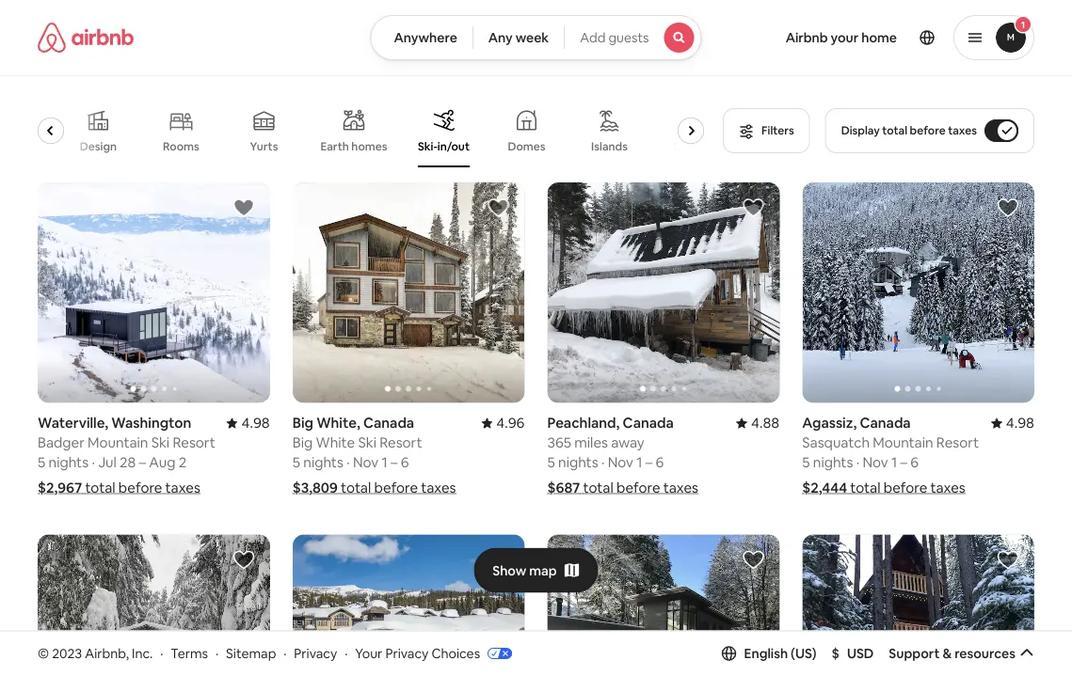 Task type: describe. For each thing, give the bounding box(es) containing it.
resort inside waterville, washington badger mountain ski resort 5 nights · jul 28 – aug 2 $2,967 total before taxes
[[173, 434, 215, 452]]

canada for peachland,
[[623, 414, 674, 433]]

mountain for –
[[873, 434, 934, 452]]

nights inside big white, canada big white ski resort 5 nights · nov 1 – 6 $3,809 total before taxes
[[303, 454, 344, 472]]

1 inside dropdown button
[[1021, 18, 1026, 31]]

6 for sasquatch mountain resort
[[911, 454, 919, 472]]

ski-
[[419, 139, 438, 154]]

before inside waterville, washington badger mountain ski resort 5 nights · jul 28 – aug 2 $2,967 total before taxes
[[118, 479, 162, 498]]

airbnb your home link
[[775, 18, 909, 57]]

peachland,
[[547, 414, 620, 433]]

inc.
[[132, 646, 153, 662]]

2
[[179, 454, 187, 472]]

5 inside big white, canada big white ski resort 5 nights · nov 1 – 6 $3,809 total before taxes
[[293, 454, 300, 472]]

add to wishlist: mt hood village, oregon image
[[742, 549, 765, 572]]

2 privacy from the left
[[385, 646, 429, 662]]

white
[[316, 434, 355, 452]]

total inside button
[[882, 123, 908, 138]]

your
[[355, 646, 383, 662]]

taxes inside peachland, canada 365 miles away 5 nights · nov 1 – 6 $687 total before taxes
[[664, 479, 699, 498]]

any week button
[[472, 15, 565, 60]]

jul
[[98, 454, 117, 472]]

1 button
[[954, 15, 1035, 60]]

2023
[[52, 646, 82, 662]]

add guests
[[580, 29, 649, 46]]

· left privacy link
[[284, 646, 287, 662]]

6 for 365 miles away
[[656, 454, 664, 472]]

yurts
[[250, 139, 279, 154]]

anywhere
[[394, 29, 457, 46]]

add to wishlist: peachland, canada image
[[742, 197, 765, 219]]

filters
[[762, 123, 794, 138]]

taxes inside waterville, washington badger mountain ski resort 5 nights · jul 28 – aug 2 $2,967 total before taxes
[[165, 479, 200, 498]]

$2,967
[[38, 479, 82, 498]]

english
[[744, 646, 788, 663]]

your privacy choices
[[355, 646, 480, 662]]

peachland, canada 365 miles away 5 nights · nov 1 – 6 $687 total before taxes
[[547, 414, 699, 498]]

airbnb,
[[85, 646, 129, 662]]

1 inside peachland, canada 365 miles away 5 nights · nov 1 – 6 $687 total before taxes
[[637, 454, 643, 472]]

before inside button
[[910, 123, 946, 138]]

– inside agassiz, canada sasquatch mountain resort 5 nights · nov 1 – 6 $2,444 total before taxes
[[901, 454, 908, 472]]

show map button
[[474, 549, 599, 594]]

usd
[[847, 646, 874, 663]]

terms
[[171, 646, 208, 662]]

$ usd
[[832, 646, 874, 663]]

· inside waterville, washington badger mountain ski resort 5 nights · jul 28 – aug 2 $2,967 total before taxes
[[92, 454, 95, 472]]

display total before taxes
[[841, 123, 977, 138]]

waterville, washington badger mountain ski resort 5 nights · jul 28 – aug 2 $2,967 total before taxes
[[38, 414, 215, 498]]

total inside waterville, washington badger mountain ski resort 5 nights · jul 28 – aug 2 $2,967 total before taxes
[[85, 479, 115, 498]]

islands
[[592, 139, 628, 154]]

washington
[[111, 414, 191, 433]]

badger
[[38, 434, 85, 452]]

terms · sitemap · privacy
[[171, 646, 337, 662]]

agassiz,
[[802, 414, 857, 433]]

· inside peachland, canada 365 miles away 5 nights · nov 1 – 6 $687 total before taxes
[[602, 454, 605, 472]]

taxes inside agassiz, canada sasquatch mountain resort 5 nights · nov 1 – 6 $2,444 total before taxes
[[931, 479, 966, 498]]

mountain for 28
[[88, 434, 148, 452]]

add to wishlist: agassiz, canada image
[[997, 197, 1020, 219]]

add
[[580, 29, 606, 46]]

your
[[831, 29, 859, 46]]

nov for sasquatch mountain resort
[[863, 454, 889, 472]]

airbnb
[[786, 29, 828, 46]]

homes
[[352, 139, 388, 154]]

big white, canada big white ski resort 5 nights · nov 1 – 6 $3,809 total before taxes
[[293, 414, 456, 498]]

choices
[[432, 646, 480, 662]]

resort inside big white, canada big white ski resort 5 nights · nov 1 – 6 $3,809 total before taxes
[[380, 434, 422, 452]]

taxes inside button
[[948, 123, 977, 138]]

guests
[[609, 29, 649, 46]]

white,
[[316, 414, 360, 433]]

earth homes
[[321, 139, 388, 154]]

&
[[943, 646, 952, 663]]

before inside big white, canada big white ski resort 5 nights · nov 1 – 6 $3,809 total before taxes
[[374, 479, 418, 498]]

ski inside waterville, washington badger mountain ski resort 5 nights · jul 28 – aug 2 $2,967 total before taxes
[[151, 434, 170, 452]]

©
[[38, 646, 49, 662]]

· right 'inc.'
[[160, 646, 163, 662]]

waterville,
[[38, 414, 108, 433]]

4.98 for waterville, washington badger mountain ski resort 5 nights · jul 28 – aug 2 $2,967 total before taxes
[[242, 414, 270, 433]]

4.96 out of 5 average rating image
[[481, 414, 525, 433]]

home
[[862, 29, 897, 46]]



Task type: vqa. For each thing, say whether or not it's contained in the screenshot.


Task type: locate. For each thing, give the bounding box(es) containing it.
1 horizontal spatial resort
[[380, 434, 422, 452]]

1 5 from the left
[[38, 454, 45, 472]]

3 nov from the left
[[863, 454, 889, 472]]

· left the jul
[[92, 454, 95, 472]]

1 horizontal spatial mountain
[[873, 434, 934, 452]]

3 5 from the left
[[547, 454, 555, 472]]

group containing design
[[0, 94, 719, 168]]

· inside big white, canada big white ski resort 5 nights · nov 1 – 6 $3,809 total before taxes
[[347, 454, 350, 472]]

(us)
[[791, 646, 817, 663]]

1 resort from the left
[[173, 434, 215, 452]]

airbnb your home
[[786, 29, 897, 46]]

1 big from the top
[[293, 414, 313, 433]]

1 horizontal spatial 6
[[656, 454, 664, 472]]

6
[[401, 454, 409, 472], [656, 454, 664, 472], [911, 454, 919, 472]]

nov inside peachland, canada 365 miles away 5 nights · nov 1 – 6 $687 total before taxes
[[608, 454, 634, 472]]

1 inside big white, canada big white ski resort 5 nights · nov 1 – 6 $3,809 total before taxes
[[382, 454, 388, 472]]

resources
[[955, 646, 1016, 663]]

away
[[611, 434, 645, 452]]

None search field
[[370, 15, 702, 60]]

support
[[889, 646, 940, 663]]

0 horizontal spatial nov
[[353, 454, 379, 472]]

display total before taxes button
[[825, 108, 1035, 153]]

add to wishlist: beaverdell, canada image
[[487, 549, 510, 572]]

nights down white
[[303, 454, 344, 472]]

resort inside agassiz, canada sasquatch mountain resort 5 nights · nov 1 – 6 $2,444 total before taxes
[[937, 434, 979, 452]]

nights down sasquatch
[[813, 454, 853, 472]]

nov for 365 miles away
[[608, 454, 634, 472]]

1 horizontal spatial nov
[[608, 454, 634, 472]]

total inside agassiz, canada sasquatch mountain resort 5 nights · nov 1 – 6 $2,444 total before taxes
[[850, 479, 881, 498]]

canada inside agassiz, canada sasquatch mountain resort 5 nights · nov 1 – 6 $2,444 total before taxes
[[860, 414, 911, 433]]

2 horizontal spatial canada
[[860, 414, 911, 433]]

before right "$2,444"
[[884, 479, 928, 498]]

support & resources button
[[889, 646, 1035, 663]]

total inside peachland, canada 365 miles away 5 nights · nov 1 – 6 $687 total before taxes
[[583, 479, 614, 498]]

ski inside big white, canada big white ski resort 5 nights · nov 1 – 6 $3,809 total before taxes
[[358, 434, 377, 452]]

privacy left your
[[294, 646, 337, 662]]

3 – from the left
[[646, 454, 653, 472]]

1 horizontal spatial privacy
[[385, 646, 429, 662]]

2 horizontal spatial 6
[[911, 454, 919, 472]]

ski up aug
[[151, 434, 170, 452]]

1 – from the left
[[139, 454, 146, 472]]

0 horizontal spatial resort
[[173, 434, 215, 452]]

nov down away
[[608, 454, 634, 472]]

1 mountain from the left
[[88, 434, 148, 452]]

0 horizontal spatial 6
[[401, 454, 409, 472]]

0 horizontal spatial ski
[[151, 434, 170, 452]]

3 6 from the left
[[911, 454, 919, 472]]

– inside waterville, washington badger mountain ski resort 5 nights · jul 28 – aug 2 $2,967 total before taxes
[[139, 454, 146, 472]]

4.88 out of 5 average rating image
[[736, 414, 780, 433]]

4.98 out of 5 average rating image
[[991, 414, 1035, 433]]

canada for agassiz,
[[860, 414, 911, 433]]

english (us)
[[744, 646, 817, 663]]

big left white,
[[293, 414, 313, 433]]

3 canada from the left
[[860, 414, 911, 433]]

nights down miles
[[558, 454, 598, 472]]

big left white
[[293, 434, 313, 452]]

6 inside agassiz, canada sasquatch mountain resort 5 nights · nov 1 – 6 $2,444 total before taxes
[[911, 454, 919, 472]]

mountain inside agassiz, canada sasquatch mountain resort 5 nights · nov 1 – 6 $2,444 total before taxes
[[873, 434, 934, 452]]

before
[[910, 123, 946, 138], [118, 479, 162, 498], [374, 479, 418, 498], [617, 479, 660, 498], [884, 479, 928, 498]]

2 5 from the left
[[293, 454, 300, 472]]

nov inside big white, canada big white ski resort 5 nights · nov 1 – 6 $3,809 total before taxes
[[353, 454, 379, 472]]

week
[[516, 29, 549, 46]]

canada right white,
[[363, 414, 414, 433]]

map
[[529, 563, 557, 580]]

2 horizontal spatial resort
[[937, 434, 979, 452]]

1 horizontal spatial ski
[[358, 434, 377, 452]]

– inside peachland, canada 365 miles away 5 nights · nov 1 – 6 $687 total before taxes
[[646, 454, 653, 472]]

ski-in/out
[[419, 139, 470, 154]]

4.98 for agassiz, canada sasquatch mountain resort 5 nights · nov 1 – 6 $2,444 total before taxes
[[1006, 414, 1035, 433]]

4 nights from the left
[[813, 454, 853, 472]]

1 horizontal spatial canada
[[623, 414, 674, 433]]

0 horizontal spatial mountain
[[88, 434, 148, 452]]

5 up $3,809
[[293, 454, 300, 472]]

display
[[841, 123, 880, 138]]

365
[[547, 434, 571, 452]]

total right $687
[[583, 479, 614, 498]]

5 down badger
[[38, 454, 45, 472]]

· left your
[[345, 646, 348, 662]]

5 inside waterville, washington badger mountain ski resort 5 nights · jul 28 – aug 2 $2,967 total before taxes
[[38, 454, 45, 472]]

0 horizontal spatial 4.98
[[242, 414, 270, 433]]

nov
[[353, 454, 379, 472], [608, 454, 634, 472], [863, 454, 889, 472]]

mountain up "28"
[[88, 434, 148, 452]]

3 resort from the left
[[937, 434, 979, 452]]

mountain inside waterville, washington badger mountain ski resort 5 nights · jul 28 – aug 2 $2,967 total before taxes
[[88, 434, 148, 452]]

total right "$2,444"
[[850, 479, 881, 498]]

privacy
[[294, 646, 337, 662], [385, 646, 429, 662]]

2 resort from the left
[[380, 434, 422, 452]]

support & resources
[[889, 646, 1016, 663]]

4.88
[[751, 414, 780, 433]]

0 horizontal spatial canada
[[363, 414, 414, 433]]

2 – from the left
[[391, 454, 398, 472]]

– inside big white, canada big white ski resort 5 nights · nov 1 – 6 $3,809 total before taxes
[[391, 454, 398, 472]]

$687
[[547, 479, 580, 498]]

2 ski from the left
[[358, 434, 377, 452]]

· inside agassiz, canada sasquatch mountain resort 5 nights · nov 1 – 6 $2,444 total before taxes
[[856, 454, 860, 472]]

add to wishlist: mt baldy, canada image
[[997, 549, 1020, 572]]

rooms
[[163, 139, 200, 154]]

before down away
[[617, 479, 660, 498]]

sitemap
[[226, 646, 276, 662]]

taxes inside big white, canada big white ski resort 5 nights · nov 1 – 6 $3,809 total before taxes
[[421, 479, 456, 498]]

2 big from the top
[[293, 434, 313, 452]]

mountain
[[88, 434, 148, 452], [873, 434, 934, 452]]

$3,809
[[293, 479, 338, 498]]

nights inside peachland, canada 365 miles away 5 nights · nov 1 – 6 $687 total before taxes
[[558, 454, 598, 472]]

domes
[[508, 139, 546, 154]]

4.98
[[242, 414, 270, 433], [1006, 414, 1035, 433]]

· right terms
[[216, 646, 219, 662]]

filters button
[[723, 108, 810, 153]]

1 horizontal spatial 4.98
[[1006, 414, 1035, 433]]

earth
[[321, 139, 350, 154]]

5
[[38, 454, 45, 472], [293, 454, 300, 472], [547, 454, 555, 472], [802, 454, 810, 472]]

2 4.98 from the left
[[1006, 414, 1035, 433]]

nov down white
[[353, 454, 379, 472]]

ski
[[151, 434, 170, 452], [358, 434, 377, 452]]

· down white
[[347, 454, 350, 472]]

in/out
[[438, 139, 470, 154]]

1 ski from the left
[[151, 434, 170, 452]]

4.98 out of 5 average rating image
[[226, 414, 270, 433]]

your privacy choices link
[[355, 646, 512, 664]]

6 inside peachland, canada 365 miles away 5 nights · nov 1 – 6 $687 total before taxes
[[656, 454, 664, 472]]

sitemap link
[[226, 646, 276, 662]]

english (us) button
[[722, 646, 817, 663]]

mountain right sasquatch
[[873, 434, 934, 452]]

total right display
[[882, 123, 908, 138]]

4 – from the left
[[901, 454, 908, 472]]

3 nights from the left
[[558, 454, 598, 472]]

sasquatch
[[802, 434, 870, 452]]

big
[[293, 414, 313, 433], [293, 434, 313, 452]]

canada inside peachland, canada 365 miles away 5 nights · nov 1 – 6 $687 total before taxes
[[623, 414, 674, 433]]

2 6 from the left
[[656, 454, 664, 472]]

resort
[[173, 434, 215, 452], [380, 434, 422, 452], [937, 434, 979, 452]]

·
[[92, 454, 95, 472], [347, 454, 350, 472], [602, 454, 605, 472], [856, 454, 860, 472], [160, 646, 163, 662], [216, 646, 219, 662], [284, 646, 287, 662], [345, 646, 348, 662]]

0 vertical spatial big
[[293, 414, 313, 433]]

total
[[882, 123, 908, 138], [85, 479, 115, 498], [341, 479, 371, 498], [583, 479, 614, 498], [850, 479, 881, 498]]

anywhere button
[[370, 15, 473, 60]]

5 inside peachland, canada 365 miles away 5 nights · nov 1 – 6 $687 total before taxes
[[547, 454, 555, 472]]

canada up away
[[623, 414, 674, 433]]

ski right white
[[358, 434, 377, 452]]

5 inside agassiz, canada sasquatch mountain resort 5 nights · nov 1 – 6 $2,444 total before taxes
[[802, 454, 810, 472]]

nights
[[49, 454, 89, 472], [303, 454, 344, 472], [558, 454, 598, 472], [813, 454, 853, 472]]

1 vertical spatial big
[[293, 434, 313, 452]]

6 inside big white, canada big white ski resort 5 nights · nov 1 – 6 $3,809 total before taxes
[[401, 454, 409, 472]]

1 4.98 from the left
[[242, 414, 270, 433]]

total down the jul
[[85, 479, 115, 498]]

add to wishlist: waterville, washington image
[[232, 197, 255, 219]]

4 5 from the left
[[802, 454, 810, 472]]

show map
[[493, 563, 557, 580]]

before inside peachland, canada 365 miles away 5 nights · nov 1 – 6 $687 total before taxes
[[617, 479, 660, 498]]

1 6 from the left
[[401, 454, 409, 472]]

miles
[[575, 434, 608, 452]]

1
[[1021, 18, 1026, 31], [382, 454, 388, 472], [637, 454, 643, 472], [892, 454, 897, 472]]

nights inside agassiz, canada sasquatch mountain resort 5 nights · nov 1 – 6 $2,444 total before taxes
[[813, 454, 853, 472]]

profile element
[[725, 0, 1035, 75]]

nights inside waterville, washington badger mountain ski resort 5 nights · jul 28 – aug 2 $2,967 total before taxes
[[49, 454, 89, 472]]

none search field containing anywhere
[[370, 15, 702, 60]]

$2,444
[[802, 479, 847, 498]]

nov down sasquatch
[[863, 454, 889, 472]]

1 nov from the left
[[353, 454, 379, 472]]

2 horizontal spatial nov
[[863, 454, 889, 472]]

any
[[488, 29, 513, 46]]

before right $3,809
[[374, 479, 418, 498]]

canada inside big white, canada big white ski resort 5 nights · nov 1 – 6 $3,809 total before taxes
[[363, 414, 414, 433]]

4.96
[[496, 414, 525, 433]]

5 down the 365
[[547, 454, 555, 472]]

1 inside agassiz, canada sasquatch mountain resort 5 nights · nov 1 – 6 $2,444 total before taxes
[[892, 454, 897, 472]]

· down miles
[[602, 454, 605, 472]]

nov inside agassiz, canada sasquatch mountain resort 5 nights · nov 1 – 6 $2,444 total before taxes
[[863, 454, 889, 472]]

privacy link
[[294, 646, 337, 662]]

privacy right your
[[385, 646, 429, 662]]

add guests button
[[564, 15, 702, 60]]

group
[[0, 94, 719, 168], [38, 183, 270, 403], [293, 183, 525, 403], [547, 183, 780, 403], [802, 183, 1035, 403], [38, 535, 270, 677], [293, 535, 525, 677], [547, 535, 780, 677], [802, 535, 1035, 677]]

2 nov from the left
[[608, 454, 634, 472]]

taxes
[[948, 123, 977, 138], [165, 479, 200, 498], [421, 479, 456, 498], [664, 479, 699, 498], [931, 479, 966, 498]]

canada up sasquatch
[[860, 414, 911, 433]]

before inside agassiz, canada sasquatch mountain resort 5 nights · nov 1 – 6 $2,444 total before taxes
[[884, 479, 928, 498]]

5 up "$2,444"
[[802, 454, 810, 472]]

1 privacy from the left
[[294, 646, 337, 662]]

2 nights from the left
[[303, 454, 344, 472]]

add to wishlist: big white, canada image
[[487, 197, 510, 219]]

before down "28"
[[118, 479, 162, 498]]

28
[[120, 454, 136, 472]]

total right $3,809
[[341, 479, 371, 498]]

total inside big white, canada big white ski resort 5 nights · nov 1 – 6 $3,809 total before taxes
[[341, 479, 371, 498]]

2 canada from the left
[[623, 414, 674, 433]]

terms link
[[171, 646, 208, 662]]

2 mountain from the left
[[873, 434, 934, 452]]

before right display
[[910, 123, 946, 138]]

nights down badger
[[49, 454, 89, 472]]

add to wishlist: government camp, oregon image
[[232, 549, 255, 572]]

show
[[493, 563, 527, 580]]

1 canada from the left
[[363, 414, 414, 433]]

aug
[[149, 454, 176, 472]]

1 nights from the left
[[49, 454, 89, 472]]

$
[[832, 646, 840, 663]]

· down sasquatch
[[856, 454, 860, 472]]

canada
[[363, 414, 414, 433], [623, 414, 674, 433], [860, 414, 911, 433]]

surfing
[[674, 139, 712, 154]]

design
[[80, 139, 117, 154]]

any week
[[488, 29, 549, 46]]

© 2023 airbnb, inc. ·
[[38, 646, 163, 662]]

0 horizontal spatial privacy
[[294, 646, 337, 662]]

agassiz, canada sasquatch mountain resort 5 nights · nov 1 – 6 $2,444 total before taxes
[[802, 414, 979, 498]]



